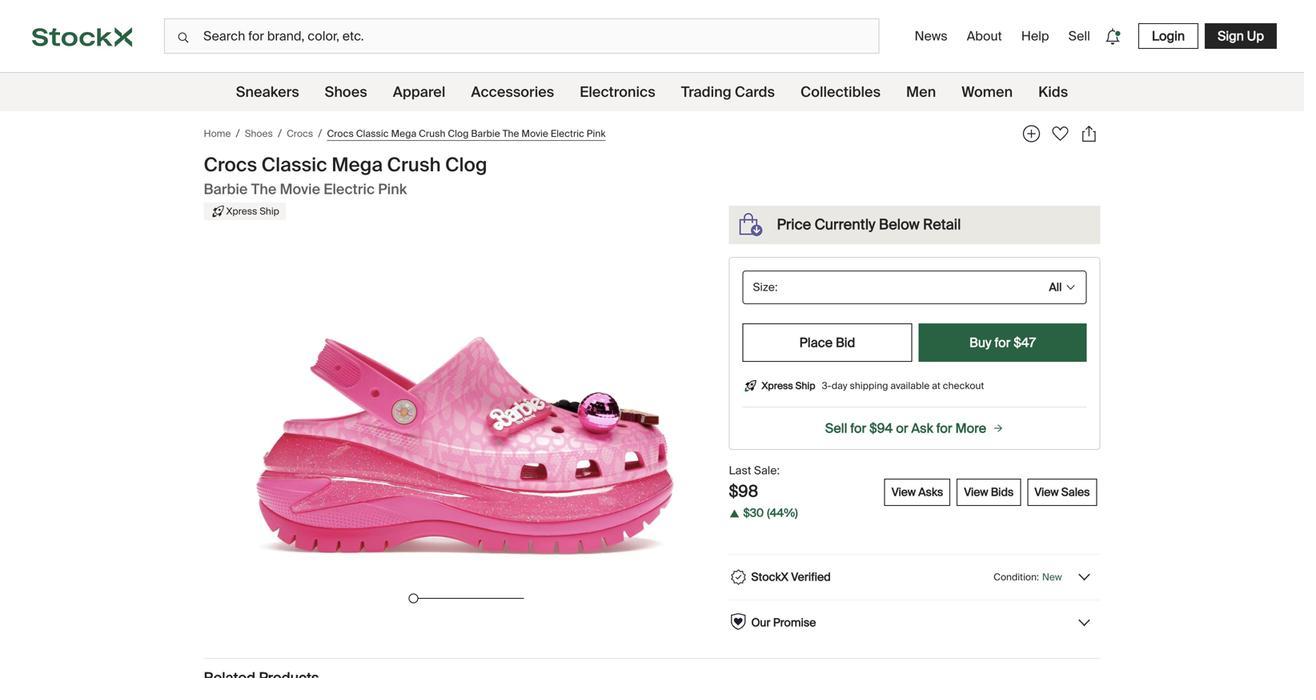 Task type: describe. For each thing, give the bounding box(es) containing it.
3 / from the left
[[318, 126, 322, 141]]

1 horizontal spatial crocs
[[287, 127, 313, 140]]

electronics link
[[580, 73, 655, 111]]

mega inside home / shoes / crocs / crocs classic mega crush clog barbie the movie electric pink
[[391, 127, 416, 139]]

collectibles
[[800, 83, 881, 101]]

add to portfolio image
[[1020, 122, 1043, 145]]

men
[[906, 83, 936, 101]]

cards
[[735, 83, 775, 101]]

Search... search field
[[164, 18, 879, 54]]

pink inside crocs classic mega crush clog barbie the movie electric pink
[[378, 180, 407, 199]]

notification unread icon image
[[1101, 25, 1124, 48]]

condition:
[[994, 571, 1039, 583]]

xpress ship 3-day shipping available at checkout
[[762, 380, 984, 392]]

favorite image
[[1049, 122, 1072, 145]]

place bid link
[[742, 323, 912, 362]]

view asks button
[[884, 479, 950, 506]]

bid
[[836, 334, 855, 351]]

stockx
[[751, 569, 788, 584]]

sale:
[[754, 463, 780, 478]]

electric inside crocs classic mega crush clog barbie the movie electric pink
[[324, 180, 375, 199]]

bids
[[991, 485, 1014, 499]]

at
[[932, 380, 941, 392]]

1 horizontal spatial for
[[936, 420, 952, 437]]

stockx logo link
[[0, 0, 164, 72]]

▲
[[729, 506, 740, 521]]

price currently below retail image
[[732, 206, 771, 244]]

(44%)
[[767, 506, 798, 520]]

1 / from the left
[[236, 126, 240, 141]]

3-
[[822, 380, 832, 392]]

login button
[[1138, 23, 1198, 49]]

sneakers
[[236, 83, 299, 101]]

toggle promise value prop image
[[1076, 615, 1092, 631]]

shipping
[[850, 380, 888, 392]]

trading cards
[[681, 83, 775, 101]]

movie inside crocs classic mega crush clog barbie the movie electric pink
[[280, 180, 320, 199]]

buy
[[969, 334, 991, 351]]

crocs classic mega crush clog barbie the movie electric pink 0 image
[[236, 241, 697, 587]]

sell for $94 or ask for more link
[[742, 420, 1087, 437]]

barbie inside home / shoes / crocs / crocs classic mega crush clog barbie the movie electric pink
[[471, 127, 500, 139]]

share image
[[1078, 122, 1100, 145]]

men link
[[906, 73, 936, 111]]

below
[[879, 215, 920, 234]]

shoes link
[[325, 73, 367, 111]]

promise
[[773, 615, 816, 630]]

trading cards link
[[681, 73, 775, 111]]

our promise
[[751, 615, 816, 630]]

view bids
[[964, 485, 1014, 499]]

shoes
[[245, 127, 273, 140]]

view sales button
[[1027, 479, 1097, 506]]

women
[[962, 83, 1013, 101]]

retail
[[923, 215, 961, 234]]

price
[[777, 215, 811, 234]]

home link
[[204, 126, 231, 141]]

xpress ship
[[226, 205, 279, 217]]

accessories link
[[471, 73, 554, 111]]

$94
[[869, 420, 893, 437]]

women link
[[962, 73, 1013, 111]]

checkout
[[943, 380, 984, 392]]

clog inside crocs classic mega crush clog barbie the movie electric pink
[[445, 152, 487, 177]]

the inside home / shoes / crocs / crocs classic mega crush clog barbie the movie electric pink
[[503, 127, 519, 139]]

electronics
[[580, 83, 655, 101]]

price currently below retail
[[777, 215, 961, 234]]

up
[[1247, 28, 1264, 44]]

electric inside home / shoes / crocs / crocs classic mega crush clog barbie the movie electric pink
[[551, 127, 584, 139]]

kids
[[1038, 83, 1068, 101]]

verified
[[791, 569, 831, 584]]

buy for $47
[[969, 334, 1036, 351]]

collectibles link
[[800, 73, 881, 111]]

crocs link
[[287, 126, 313, 141]]

our
[[751, 615, 770, 630]]

crush inside crocs classic mega crush clog barbie the movie electric pink
[[387, 152, 441, 177]]

sales
[[1061, 485, 1090, 499]]

crocs inside crocs classic mega crush clog barbie the movie electric pink
[[204, 152, 257, 177]]

home / shoes / crocs / crocs classic mega crush clog barbie the movie electric pink
[[204, 126, 606, 141]]

news link
[[908, 21, 954, 51]]

view for view sales
[[1034, 485, 1059, 499]]

day
[[832, 380, 847, 392]]

sign up button
[[1205, 23, 1277, 49]]

sell for $94 or ask for more
[[825, 420, 986, 437]]

crush inside home / shoes / crocs / crocs classic mega crush clog barbie the movie electric pink
[[419, 127, 445, 139]]

pink inside home / shoes / crocs / crocs classic mega crush clog barbie the movie electric pink
[[587, 127, 606, 139]]

last
[[729, 463, 751, 478]]

home
[[204, 127, 231, 140]]

sell for sell
[[1068, 28, 1090, 44]]

2 / from the left
[[278, 126, 282, 141]]

barbie inside crocs classic mega crush clog barbie the movie electric pink
[[204, 180, 248, 199]]



Task type: locate. For each thing, give the bounding box(es) containing it.
movie inside home / shoes / crocs / crocs classic mega crush clog barbie the movie electric pink
[[521, 127, 548, 139]]

stockx logo image
[[32, 27, 132, 47]]

0 horizontal spatial xpress
[[226, 205, 257, 217]]

1 horizontal spatial classic
[[356, 127, 389, 139]]

apparel link
[[393, 73, 445, 111]]

/ right the home
[[236, 126, 240, 141]]

view asks
[[892, 485, 943, 499]]

2 horizontal spatial view
[[1034, 485, 1059, 499]]

movie down accessories
[[521, 127, 548, 139]]

view for view bids
[[964, 485, 988, 499]]

0 horizontal spatial /
[[236, 126, 240, 141]]

classic down crocs 'link'
[[262, 152, 327, 177]]

stockx verified
[[751, 569, 831, 584]]

1 horizontal spatial pink
[[587, 127, 606, 139]]

view for view asks
[[892, 485, 916, 499]]

/ right crocs 'link'
[[318, 126, 322, 141]]

ship left 3-
[[795, 380, 815, 392]]

0 horizontal spatial for
[[850, 420, 866, 437]]

movie down crocs 'link'
[[280, 180, 320, 199]]

pink down home / shoes / crocs / crocs classic mega crush clog barbie the movie electric pink
[[378, 180, 407, 199]]

pink
[[587, 127, 606, 139], [378, 180, 407, 199]]

0 vertical spatial movie
[[521, 127, 548, 139]]

1 vertical spatial mega
[[332, 152, 383, 177]]

accessories
[[471, 83, 554, 101]]

ship
[[260, 205, 279, 217], [795, 380, 815, 392]]

1 horizontal spatial sell
[[1068, 28, 1090, 44]]

kids link
[[1038, 73, 1068, 111]]

ship down shoes link on the top left of page
[[260, 205, 279, 217]]

the inside crocs classic mega crush clog barbie the movie electric pink
[[251, 180, 276, 199]]

or
[[896, 420, 908, 437]]

view sales
[[1034, 485, 1090, 499]]

new
[[1042, 571, 1062, 583]]

crocs classic mega crush clog barbie the movie electric pink
[[204, 152, 487, 199]]

3 view from the left
[[1034, 485, 1059, 499]]

available
[[890, 380, 930, 392]]

360 slider track slider
[[409, 594, 418, 603]]

1 horizontal spatial barbie
[[471, 127, 500, 139]]

0 horizontal spatial electric
[[324, 180, 375, 199]]

1 vertical spatial barbie
[[204, 180, 248, 199]]

currently
[[815, 215, 875, 234]]

2 horizontal spatial crocs
[[327, 127, 354, 139]]

sell down day
[[825, 420, 847, 437]]

0 vertical spatial classic
[[356, 127, 389, 139]]

1 horizontal spatial /
[[278, 126, 282, 141]]

trading
[[681, 83, 731, 101]]

login
[[1152, 28, 1185, 44]]

xpress
[[226, 205, 257, 217], [762, 380, 793, 392]]

classic
[[356, 127, 389, 139], [262, 152, 327, 177]]

0 horizontal spatial movie
[[280, 180, 320, 199]]

0 horizontal spatial the
[[251, 180, 276, 199]]

crush down home / shoes / crocs / crocs classic mega crush clog barbie the movie electric pink
[[387, 152, 441, 177]]

mega inside crocs classic mega crush clog barbie the movie electric pink
[[332, 152, 383, 177]]

sell link
[[1062, 21, 1097, 51]]

barbie
[[471, 127, 500, 139], [204, 180, 248, 199]]

last sale: $98 ▲ $30 (44%)
[[729, 463, 798, 521]]

news
[[915, 28, 948, 44]]

1 horizontal spatial view
[[964, 485, 988, 499]]

sign
[[1218, 28, 1244, 44]]

help link
[[1015, 21, 1056, 51]]

about link
[[960, 21, 1008, 51]]

toggle authenticity value prop image
[[1076, 569, 1092, 585]]

0 vertical spatial ship
[[260, 205, 279, 217]]

pink down the electronics
[[587, 127, 606, 139]]

2 view from the left
[[964, 485, 988, 499]]

sell left "notification unread icon"
[[1068, 28, 1090, 44]]

electric
[[551, 127, 584, 139], [324, 180, 375, 199]]

clog inside home / shoes / crocs / crocs classic mega crush clog barbie the movie electric pink
[[448, 127, 469, 139]]

for inside buy for $47 link
[[995, 334, 1011, 351]]

view bids button
[[957, 479, 1021, 506]]

0 vertical spatial xpress
[[226, 205, 257, 217]]

1 horizontal spatial electric
[[551, 127, 584, 139]]

help
[[1021, 28, 1049, 44]]

1 vertical spatial classic
[[262, 152, 327, 177]]

mega down "apparel"
[[391, 127, 416, 139]]

2 horizontal spatial /
[[318, 126, 322, 141]]

0 vertical spatial barbie
[[471, 127, 500, 139]]

2 horizontal spatial for
[[995, 334, 1011, 351]]

asks
[[918, 485, 943, 499]]

$98
[[729, 481, 758, 502]]

more
[[955, 420, 986, 437]]

1 horizontal spatial xpress
[[762, 380, 793, 392]]

for
[[995, 334, 1011, 351], [850, 420, 866, 437], [936, 420, 952, 437]]

view left asks
[[892, 485, 916, 499]]

ask
[[911, 420, 933, 437]]

classic down shoes
[[356, 127, 389, 139]]

crocs right 'shoes'
[[287, 127, 313, 140]]

for left $94
[[850, 420, 866, 437]]

1 horizontal spatial ship
[[795, 380, 815, 392]]

0 horizontal spatial pink
[[378, 180, 407, 199]]

mega down home / shoes / crocs / crocs classic mega crush clog barbie the movie electric pink
[[332, 152, 383, 177]]

condition: new
[[994, 571, 1062, 583]]

buy for $47 link
[[919, 323, 1087, 362]]

about
[[967, 28, 1002, 44]]

classic inside home / shoes / crocs / crocs classic mega crush clog barbie the movie electric pink
[[356, 127, 389, 139]]

1 vertical spatial movie
[[280, 180, 320, 199]]

crocs right crocs 'link'
[[327, 127, 354, 139]]

sell for sell for $94 or ask for more
[[825, 420, 847, 437]]

barbie down accessories link
[[471, 127, 500, 139]]

1 vertical spatial pink
[[378, 180, 407, 199]]

$47
[[1014, 334, 1036, 351]]

ship for xpress ship 3-day shipping available at checkout
[[795, 380, 815, 392]]

for right ask
[[936, 420, 952, 437]]

0 vertical spatial sell
[[1068, 28, 1090, 44]]

electric down electronics link
[[551, 127, 584, 139]]

xpress for xpress ship 3-day shipping available at checkout
[[762, 380, 793, 392]]

0 horizontal spatial ship
[[260, 205, 279, 217]]

xpress for xpress ship
[[226, 205, 257, 217]]

crocs down home link
[[204, 152, 257, 177]]

sign up
[[1218, 28, 1264, 44]]

0 vertical spatial crush
[[419, 127, 445, 139]]

0 vertical spatial electric
[[551, 127, 584, 139]]

1 vertical spatial the
[[251, 180, 276, 199]]

1 horizontal spatial the
[[503, 127, 519, 139]]

0 vertical spatial clog
[[448, 127, 469, 139]]

place
[[799, 334, 833, 351]]

for right buy on the right of the page
[[995, 334, 1011, 351]]

view
[[892, 485, 916, 499], [964, 485, 988, 499], [1034, 485, 1059, 499]]

shoes
[[325, 83, 367, 101]]

the down accessories
[[503, 127, 519, 139]]

0 vertical spatial mega
[[391, 127, 416, 139]]

1 vertical spatial electric
[[324, 180, 375, 199]]

0 horizontal spatial barbie
[[204, 180, 248, 199]]

sneakers link
[[236, 73, 299, 111]]

1 vertical spatial sell
[[825, 420, 847, 437]]

the
[[503, 127, 519, 139], [251, 180, 276, 199]]

1 vertical spatial ship
[[795, 380, 815, 392]]

place bid
[[799, 334, 855, 351]]

view left sales
[[1034, 485, 1059, 499]]

xpress down shoes link on the top left of page
[[226, 205, 257, 217]]

/ left crocs 'link'
[[278, 126, 282, 141]]

crush
[[419, 127, 445, 139], [387, 152, 441, 177]]

1 view from the left
[[892, 485, 916, 499]]

view left bids
[[964, 485, 988, 499]]

product category switcher element
[[0, 73, 1304, 111]]

0 vertical spatial pink
[[587, 127, 606, 139]]

$30
[[743, 506, 764, 520]]

0 horizontal spatial mega
[[332, 152, 383, 177]]

0 horizontal spatial crocs
[[204, 152, 257, 177]]

the up xpress ship
[[251, 180, 276, 199]]

sell
[[1068, 28, 1090, 44], [825, 420, 847, 437]]

classic inside crocs classic mega crush clog barbie the movie electric pink
[[262, 152, 327, 177]]

barbie up xpress ship
[[204, 180, 248, 199]]

crocs
[[327, 127, 354, 139], [287, 127, 313, 140], [204, 152, 257, 177]]

1 vertical spatial crush
[[387, 152, 441, 177]]

1 horizontal spatial movie
[[521, 127, 548, 139]]

1 vertical spatial clog
[[445, 152, 487, 177]]

shoes link
[[245, 126, 273, 141]]

0 horizontal spatial classic
[[262, 152, 327, 177]]

ship for xpress ship
[[260, 205, 279, 217]]

xpress left 3-
[[762, 380, 793, 392]]

crush down "apparel"
[[419, 127, 445, 139]]

1 horizontal spatial mega
[[391, 127, 416, 139]]

clog
[[448, 127, 469, 139], [445, 152, 487, 177]]

0 horizontal spatial view
[[892, 485, 916, 499]]

movie
[[521, 127, 548, 139], [280, 180, 320, 199]]

1 vertical spatial xpress
[[762, 380, 793, 392]]

apparel
[[393, 83, 445, 101]]

0 horizontal spatial sell
[[825, 420, 847, 437]]

for for $94
[[850, 420, 866, 437]]

for for $47
[[995, 334, 1011, 351]]

0 vertical spatial the
[[503, 127, 519, 139]]

mega
[[391, 127, 416, 139], [332, 152, 383, 177]]

electric down home / shoes / crocs / crocs classic mega crush clog barbie the movie electric pink
[[324, 180, 375, 199]]



Task type: vqa. For each thing, say whether or not it's contained in the screenshot.
the top Ship
yes



